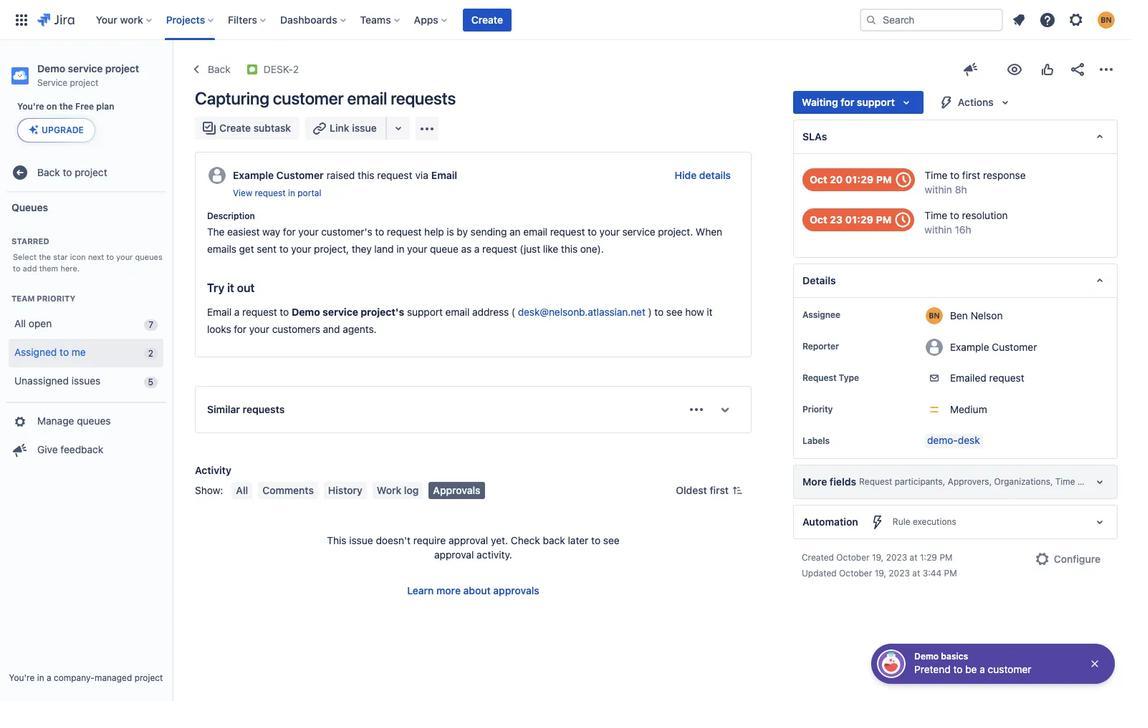Task type: vqa. For each thing, say whether or not it's contained in the screenshot.
Default group
no



Task type: describe. For each thing, give the bounding box(es) containing it.
you're on the free plan
[[17, 101, 114, 112]]

support inside dropdown button
[[857, 96, 895, 108]]

icon
[[70, 252, 86, 262]]

service request image
[[246, 64, 258, 75]]

20
[[830, 174, 843, 186]]

give
[[37, 444, 58, 456]]

copy link to issue image
[[296, 63, 308, 75]]

filters
[[228, 13, 257, 25]]

medium
[[951, 404, 988, 416]]

to right sent
[[279, 243, 289, 255]]

to right next
[[106, 252, 114, 262]]

within 8h button
[[925, 183, 968, 197]]

dashboards button
[[276, 8, 352, 31]]

1 vertical spatial october
[[840, 569, 873, 579]]

one).
[[581, 243, 604, 255]]

them
[[39, 264, 58, 273]]

time for time to first response within 8h
[[925, 169, 948, 181]]

approvals button
[[429, 483, 485, 500]]

your up project,
[[299, 226, 319, 238]]

to inside ) to see how it looks for your customers and agents.
[[655, 306, 664, 318]]

executions
[[913, 517, 957, 528]]

for inside the "the easiest way for your customer's to request help is by sending an email request to your service project. when emails get sent to your project, they land in your queue as a request (just like this one)."
[[283, 226, 296, 238]]

your inside ) to see how it looks for your customers and agents.
[[249, 323, 270, 336]]

a inside demo basics pretend to be a customer
[[980, 664, 986, 676]]

nelson
[[971, 309, 1003, 322]]

agents.
[[343, 323, 377, 336]]

first inside button
[[710, 485, 729, 497]]

capturing customer email requests
[[195, 88, 456, 108]]

the for on
[[59, 101, 73, 112]]

the for select
[[39, 252, 51, 262]]

labels pin to top. only you can see pinned fields. image
[[833, 436, 845, 447]]

select
[[13, 252, 37, 262]]

service inside demo service project service project
[[68, 62, 103, 75]]

project.
[[658, 226, 693, 238]]

1:29
[[921, 553, 938, 564]]

share image
[[1070, 61, 1087, 78]]

created october 19, 2023 at 1:29 pm updated october 19, 2023 at 3:44 pm
[[802, 553, 958, 579]]

add app image
[[419, 120, 436, 137]]

starred group
[[6, 222, 166, 279]]

back for back
[[208, 63, 231, 75]]

unassigned
[[14, 375, 69, 387]]

actions image
[[1098, 61, 1116, 78]]

queue
[[430, 243, 459, 255]]

hide details
[[675, 169, 731, 181]]

your down help
[[407, 243, 428, 255]]

close image
[[1090, 659, 1101, 670]]

queues inside starred select the star icon next to your queues to add them here.
[[135, 252, 163, 262]]

2 vertical spatial service
[[323, 306, 358, 318]]

23
[[830, 214, 843, 226]]

pm right 23
[[877, 214, 892, 226]]

request down example customer
[[990, 372, 1025, 384]]

project up plan
[[105, 62, 139, 75]]

a left company-
[[47, 673, 51, 684]]

project right managed on the bottom left of page
[[135, 673, 163, 684]]

1 vertical spatial 2023
[[889, 569, 910, 579]]

you're in a company-managed project
[[9, 673, 163, 684]]

starred
[[11, 237, 49, 246]]

link issue
[[330, 122, 377, 134]]

2 inside the 'team priority' group
[[148, 348, 153, 359]]

view
[[233, 188, 253, 199]]

desk@nelsonb.atlassian.net link
[[518, 306, 646, 318]]

to up land
[[375, 226, 384, 238]]

1 vertical spatial approval
[[435, 549, 474, 561]]

filters button
[[224, 8, 272, 31]]

0 vertical spatial in
[[288, 188, 295, 199]]

address
[[473, 306, 509, 318]]

oldest
[[676, 485, 708, 497]]

details
[[700, 169, 731, 181]]

team priority
[[11, 294, 75, 303]]

rule
[[893, 517, 911, 528]]

oct 23 01:29 pm
[[810, 214, 892, 226]]

show:
[[195, 485, 223, 497]]

learn more about approvals
[[407, 585, 540, 597]]

projects
[[166, 13, 205, 25]]

this
[[327, 535, 347, 547]]

assigned to me
[[14, 346, 86, 359]]

example customer raised this request via email
[[233, 169, 458, 181]]

1 horizontal spatial priority
[[803, 404, 833, 415]]

starred select the star icon next to your queues to add them here.
[[11, 237, 163, 273]]

similar requests
[[207, 404, 285, 416]]

your inside starred select the star icon next to your queues to add them here.
[[116, 252, 133, 262]]

to inside demo basics pretend to be a customer
[[954, 664, 963, 676]]

queues
[[11, 201, 48, 213]]

demo for demo service project
[[37, 62, 65, 75]]

desk-2
[[264, 63, 299, 75]]

project inside back to project link
[[75, 166, 107, 178]]

to up the one).
[[588, 226, 597, 238]]

be
[[966, 664, 978, 676]]

sending
[[471, 226, 507, 238]]

primary element
[[9, 0, 860, 40]]

pm right 20
[[877, 174, 892, 186]]

request left via at left top
[[377, 169, 413, 181]]

request up like
[[550, 226, 585, 238]]

priority pin to top. only you can see pinned fields. image
[[836, 404, 848, 416]]

0 horizontal spatial email
[[207, 306, 232, 318]]

next
[[88, 252, 104, 262]]

history
[[328, 485, 363, 497]]

fields
[[830, 476, 857, 488]]

to inside back to project link
[[63, 166, 72, 178]]

create for create
[[472, 13, 503, 25]]

7
[[149, 319, 153, 330]]

1 vertical spatial 19,
[[875, 569, 887, 579]]

more
[[803, 476, 828, 488]]

require
[[414, 535, 446, 547]]

request down sending
[[483, 243, 517, 255]]

Search field
[[860, 8, 1004, 31]]

customers
[[272, 323, 320, 336]]

issue for link
[[352, 122, 377, 134]]

0 vertical spatial email
[[347, 88, 387, 108]]

create button
[[463, 8, 512, 31]]

demo service project service project
[[37, 62, 139, 88]]

group containing manage queues
[[6, 402, 166, 469]]

details
[[803, 275, 836, 287]]

request down out
[[242, 306, 277, 318]]

demo-desk
[[928, 435, 981, 447]]

demo-desk link
[[925, 435, 984, 449]]

apps button
[[410, 8, 453, 31]]

waiting
[[802, 96, 839, 108]]

configure
[[1054, 554, 1101, 566]]

your
[[96, 13, 117, 25]]

upgrade
[[42, 125, 84, 136]]

customer for example customer raised this request via email
[[277, 169, 324, 181]]

it inside ) to see how it looks for your customers and agents.
[[707, 306, 713, 318]]

log
[[404, 485, 419, 497]]

view request in portal
[[233, 188, 322, 199]]

doesn't
[[376, 535, 411, 547]]

back to project link
[[6, 159, 166, 187]]

to inside the 'team priority' group
[[60, 346, 69, 359]]

way
[[263, 226, 281, 238]]

1 vertical spatial requests
[[243, 404, 285, 416]]

by
[[457, 226, 468, 238]]

rule executions
[[893, 517, 957, 528]]

emails
[[207, 243, 237, 255]]

yet.
[[491, 535, 508, 547]]

upgrade button
[[18, 119, 95, 142]]

pm right '3:44'
[[945, 569, 958, 579]]

all button
[[232, 483, 253, 500]]

service inside the "the easiest way for your customer's to request help is by sending an email request to your service project. when emails get sent to your project, they land in your queue as a request (just like this one)."
[[623, 226, 656, 238]]

16h
[[955, 224, 972, 236]]

pm right '1:29' at the bottom of page
[[940, 553, 953, 564]]

within inside time to resolution within 16h
[[925, 224, 953, 236]]

request up land
[[387, 226, 422, 238]]

learn
[[407, 585, 434, 597]]

similar
[[207, 404, 240, 416]]

help image
[[1040, 11, 1057, 28]]

assignee pin to top. only you can see pinned fields. image
[[844, 310, 855, 321]]

company-
[[54, 673, 95, 684]]

) to see how it looks for your customers and agents.
[[207, 306, 716, 336]]

oldest first
[[676, 485, 729, 497]]

appswitcher icon image
[[13, 11, 30, 28]]

email inside the "the easiest way for your customer's to request help is by sending an email request to your service project. when emails get sent to your project, they land in your queue as a request (just like this one)."
[[524, 226, 548, 238]]

resolution
[[963, 209, 1008, 222]]

0 vertical spatial october
[[837, 553, 870, 564]]

response
[[984, 169, 1026, 181]]



Task type: locate. For each thing, give the bounding box(es) containing it.
customer
[[277, 169, 324, 181], [993, 341, 1038, 353]]

create right apps dropdown button
[[472, 13, 503, 25]]

0 vertical spatial you're
[[17, 101, 44, 112]]

first left newest first "image"
[[710, 485, 729, 497]]

hide
[[675, 169, 697, 181]]

like
[[543, 243, 559, 255]]

customer
[[273, 88, 344, 108], [988, 664, 1032, 676]]

first inside the time to first response within 8h
[[963, 169, 981, 181]]

looks
[[207, 323, 231, 336]]

link issue button
[[306, 117, 387, 140]]

all for all open
[[14, 318, 26, 330]]

vote options: no one has voted for this issue yet. image
[[1040, 61, 1057, 78]]

1 horizontal spatial first
[[963, 169, 981, 181]]

0 vertical spatial 2023
[[887, 553, 908, 564]]

0 vertical spatial 2
[[293, 63, 299, 75]]

give feedback image
[[963, 61, 980, 78]]

01:29 for 23
[[846, 214, 874, 226]]

oldest first button
[[668, 483, 752, 500]]

1 vertical spatial queues
[[77, 415, 111, 427]]

the inside starred select the star icon next to your queues to add them here.
[[39, 252, 51, 262]]

pm
[[877, 174, 892, 186], [877, 214, 892, 226], [940, 553, 953, 564], [945, 569, 958, 579]]

2 horizontal spatial service
[[623, 226, 656, 238]]

01:29 right 20
[[846, 174, 874, 186]]

0 horizontal spatial see
[[604, 535, 620, 547]]

0 horizontal spatial first
[[710, 485, 729, 497]]

star
[[53, 252, 68, 262]]

automation element
[[794, 506, 1118, 540]]

time up within 8h button
[[925, 169, 948, 181]]

0 vertical spatial customer
[[273, 88, 344, 108]]

2023 left '1:29' at the bottom of page
[[887, 553, 908, 564]]

example customer
[[951, 341, 1038, 353]]

email up the (just
[[524, 226, 548, 238]]

to left the be
[[954, 664, 963, 676]]

watch options: you are not watching this issue, 0 people watching image
[[1007, 61, 1024, 78]]

a inside the "the easiest way for your customer's to request help is by sending an email request to your service project. when emails get sent to your project, they land in your queue as a request (just like this one)."
[[475, 243, 480, 255]]

add
[[23, 264, 37, 273]]

1 vertical spatial time
[[925, 209, 948, 222]]

1 vertical spatial priority
[[803, 404, 833, 415]]

time inside the time to first response within 8h
[[925, 169, 948, 181]]

demo inside demo service project service project
[[37, 62, 65, 75]]

priority inside group
[[37, 294, 75, 303]]

for right way
[[283, 226, 296, 238]]

1 horizontal spatial queues
[[135, 252, 163, 262]]

in
[[288, 188, 295, 199], [397, 243, 405, 255], [37, 673, 44, 684]]

oct left 20
[[810, 174, 828, 186]]

work log button
[[373, 483, 423, 500]]

0 vertical spatial customer
[[277, 169, 324, 181]]

1 vertical spatial at
[[913, 569, 921, 579]]

time inside time to resolution within 16h
[[925, 209, 948, 222]]

managed
[[95, 673, 132, 684]]

2023 left '3:44'
[[889, 569, 910, 579]]

1 horizontal spatial requests
[[391, 88, 456, 108]]

time up within 16h button
[[925, 209, 948, 222]]

to inside time to resolution within 16h
[[951, 209, 960, 222]]

1 within from the top
[[925, 184, 953, 196]]

all for all
[[236, 485, 248, 497]]

0 vertical spatial email
[[431, 169, 458, 181]]

1 horizontal spatial all
[[236, 485, 248, 497]]

0 vertical spatial this
[[358, 169, 375, 181]]

see
[[667, 306, 683, 318], [604, 535, 620, 547]]

clockicon image left within 8h button
[[892, 168, 915, 191]]

0 vertical spatial 19,
[[873, 553, 884, 564]]

to up within 16h button
[[951, 209, 960, 222]]

project
[[105, 62, 139, 75], [70, 77, 98, 88], [75, 166, 107, 178], [135, 673, 163, 684]]

for inside dropdown button
[[841, 96, 855, 108]]

2 up 5
[[148, 348, 153, 359]]

menu bar containing all
[[229, 483, 488, 500]]

example for example customer
[[951, 341, 990, 353]]

0 vertical spatial time
[[925, 169, 948, 181]]

within 16h button
[[925, 223, 972, 237]]

to right the )
[[655, 306, 664, 318]]

1 horizontal spatial email
[[431, 169, 458, 181]]

email left address
[[446, 306, 470, 318]]

1 horizontal spatial customer
[[988, 664, 1032, 676]]

the right on
[[59, 101, 73, 112]]

issue right link
[[352, 122, 377, 134]]

approvals
[[433, 485, 481, 497]]

1 vertical spatial back
[[37, 166, 60, 178]]

created
[[802, 553, 835, 564]]

1 horizontal spatial it
[[707, 306, 713, 318]]

your up the one).
[[600, 226, 620, 238]]

0 horizontal spatial priority
[[37, 294, 75, 303]]

automation
[[803, 516, 859, 528]]

history button
[[324, 483, 367, 500]]

demo inside demo basics pretend to be a customer
[[915, 652, 939, 662]]

demo up customers
[[292, 306, 320, 318]]

to left me
[[60, 346, 69, 359]]

example up view
[[233, 169, 274, 181]]

approval
[[449, 535, 488, 547], [435, 549, 474, 561]]

menu bar
[[229, 483, 488, 500]]

support right project's
[[407, 306, 443, 318]]

when
[[696, 226, 723, 238]]

service up free
[[68, 62, 103, 75]]

0 horizontal spatial create
[[219, 122, 251, 134]]

1 vertical spatial customer
[[988, 664, 1032, 676]]

is
[[447, 226, 454, 238]]

1 horizontal spatial see
[[667, 306, 683, 318]]

0 horizontal spatial service
[[68, 62, 103, 75]]

your work
[[96, 13, 143, 25]]

teams
[[360, 13, 391, 25]]

requests
[[391, 88, 456, 108], [243, 404, 285, 416]]

your left project,
[[291, 243, 311, 255]]

in right land
[[397, 243, 405, 255]]

within inside the time to first response within 8h
[[925, 184, 953, 196]]

ben nelson
[[951, 309, 1003, 322]]

example
[[233, 169, 274, 181], [951, 341, 990, 353]]

a down try it out
[[234, 306, 240, 318]]

comments button
[[258, 483, 318, 500]]

customer up the emailed request
[[993, 341, 1038, 353]]

see left how
[[667, 306, 683, 318]]

pretend
[[915, 664, 951, 676]]

all inside the 'team priority' group
[[14, 318, 26, 330]]

clockicon image for oct 20 01:29 pm
[[892, 168, 915, 191]]

issue inside this issue doesn't require approval yet. check back later to see approval activity.
[[349, 535, 373, 547]]

1 vertical spatial clockicon image
[[892, 209, 915, 232]]

0 vertical spatial demo
[[37, 62, 65, 75]]

01:29
[[846, 174, 874, 186], [846, 214, 874, 226]]

land
[[375, 243, 394, 255]]

in inside the "the easiest way for your customer's to request help is by sending an email request to your service project. when emails get sent to your project, they land in your queue as a request (just like this one)."
[[397, 243, 405, 255]]

0 vertical spatial for
[[841, 96, 855, 108]]

to left add
[[13, 264, 20, 273]]

1 01:29 from the top
[[846, 174, 874, 186]]

demo for demo basics
[[915, 652, 939, 662]]

this right raised
[[358, 169, 375, 181]]

create subtask
[[219, 122, 291, 134]]

1 clockicon image from the top
[[892, 168, 915, 191]]

details element
[[794, 264, 1118, 298]]

customer up portal
[[277, 169, 324, 181]]

settings image
[[1068, 11, 1085, 28]]

create inside 'create subtask' button
[[219, 122, 251, 134]]

the
[[207, 226, 225, 238]]

to up customers
[[280, 306, 289, 318]]

service left project.
[[623, 226, 656, 238]]

19, left '3:44'
[[875, 569, 887, 579]]

oct for oct 20 01:29 pm
[[810, 174, 828, 186]]

2 vertical spatial email
[[446, 306, 470, 318]]

group
[[6, 402, 166, 469]]

queues right next
[[135, 252, 163, 262]]

1 vertical spatial the
[[39, 252, 51, 262]]

1 vertical spatial email
[[524, 226, 548, 238]]

0 horizontal spatial email
[[347, 88, 387, 108]]

assigned
[[14, 346, 57, 359]]

0 vertical spatial it
[[227, 282, 234, 295]]

demo up pretend
[[915, 652, 939, 662]]

1 vertical spatial within
[[925, 224, 953, 236]]

0 vertical spatial example
[[233, 169, 274, 181]]

october right created
[[837, 553, 870, 564]]

within left 16h
[[925, 224, 953, 236]]

desk-
[[264, 63, 293, 75]]

show image
[[714, 399, 737, 422]]

request right view
[[255, 188, 286, 199]]

2 oct from the top
[[810, 214, 828, 226]]

your left customers
[[249, 323, 270, 336]]

later
[[568, 535, 589, 547]]

you're left on
[[17, 101, 44, 112]]

1 vertical spatial 01:29
[[846, 214, 874, 226]]

1 horizontal spatial 2
[[293, 63, 299, 75]]

2 01:29 from the top
[[846, 214, 874, 226]]

email right via at left top
[[431, 169, 458, 181]]

for right waiting
[[841, 96, 855, 108]]

all left open
[[14, 318, 26, 330]]

banner
[[0, 0, 1133, 40]]

raised
[[327, 169, 355, 181]]

19, left '1:29' at the bottom of page
[[873, 553, 884, 564]]

0 horizontal spatial support
[[407, 306, 443, 318]]

this inside the "the easiest way for your customer's to request help is by sending an email request to your service project. when emails get sent to your project, they land in your queue as a request (just like this one)."
[[561, 243, 578, 255]]

1 vertical spatial it
[[707, 306, 713, 318]]

out
[[237, 282, 255, 295]]

1 vertical spatial support
[[407, 306, 443, 318]]

it right how
[[707, 306, 713, 318]]

customer for example customer
[[993, 341, 1038, 353]]

desk
[[959, 435, 981, 447]]

email up link issue
[[347, 88, 387, 108]]

project down upgrade
[[75, 166, 107, 178]]

more
[[437, 585, 461, 597]]

0 vertical spatial see
[[667, 306, 683, 318]]

oct 20 01:29 pm
[[810, 174, 892, 186]]

more fields element
[[794, 465, 1118, 500]]

2 vertical spatial in
[[37, 673, 44, 684]]

0 horizontal spatial demo
[[37, 62, 65, 75]]

email up the looks
[[207, 306, 232, 318]]

all inside button
[[236, 485, 248, 497]]

1 vertical spatial see
[[604, 535, 620, 547]]

back for back to project
[[37, 166, 60, 178]]

1 horizontal spatial email
[[446, 306, 470, 318]]

slas element
[[794, 120, 1118, 154]]

in left company-
[[37, 673, 44, 684]]

0 vertical spatial within
[[925, 184, 953, 196]]

0 vertical spatial at
[[910, 553, 918, 564]]

this right like
[[561, 243, 578, 255]]

0 horizontal spatial back
[[37, 166, 60, 178]]

link web pages and more image
[[390, 120, 407, 137]]

your right next
[[116, 252, 133, 262]]

customer's
[[321, 226, 373, 238]]

team priority group
[[6, 279, 166, 402]]

0 horizontal spatial requests
[[243, 404, 285, 416]]

0 vertical spatial the
[[59, 101, 73, 112]]

sidebar navigation image
[[156, 57, 188, 86]]

queues inside button
[[77, 415, 111, 427]]

more fields
[[803, 476, 857, 488]]

01:29 right 23
[[846, 214, 874, 226]]

0 vertical spatial back
[[208, 63, 231, 75]]

0 vertical spatial create
[[472, 13, 503, 25]]

1 horizontal spatial the
[[59, 101, 73, 112]]

view request in portal link
[[233, 187, 322, 199]]

issue for this
[[349, 535, 373, 547]]

example for example customer raised this request via email
[[233, 169, 274, 181]]

customer down copy link to issue image
[[273, 88, 344, 108]]

time for time to resolution within 16h
[[925, 209, 948, 222]]

create down capturing
[[219, 122, 251, 134]]

requests up add app image on the top left of page
[[391, 88, 456, 108]]

slas
[[803, 130, 828, 143]]

october right updated
[[840, 569, 873, 579]]

an
[[510, 226, 521, 238]]

hide details button
[[666, 164, 740, 187]]

0 horizontal spatial the
[[39, 252, 51, 262]]

1 horizontal spatial example
[[951, 341, 990, 353]]

service up and
[[323, 306, 358, 318]]

0 vertical spatial issue
[[352, 122, 377, 134]]

1 vertical spatial example
[[951, 341, 990, 353]]

1 oct from the top
[[810, 174, 828, 186]]

0 vertical spatial service
[[68, 62, 103, 75]]

jira image
[[37, 11, 74, 28], [37, 11, 74, 28]]

0 vertical spatial all
[[14, 318, 26, 330]]

first
[[963, 169, 981, 181], [710, 485, 729, 497]]

create for create subtask
[[219, 122, 251, 134]]

clockicon image
[[892, 168, 915, 191], [892, 209, 915, 232]]

the up them
[[39, 252, 51, 262]]

1 vertical spatial 2
[[148, 348, 153, 359]]

oct for oct 23 01:29 pm
[[810, 214, 828, 226]]

for inside ) to see how it looks for your customers and agents.
[[234, 323, 247, 336]]

check
[[511, 535, 540, 547]]

at left '3:44'
[[913, 569, 921, 579]]

easiest
[[227, 226, 260, 238]]

issue inside button
[[352, 122, 377, 134]]

2 within from the top
[[925, 224, 953, 236]]

within
[[925, 184, 953, 196], [925, 224, 953, 236]]

manage
[[37, 415, 74, 427]]

0 horizontal spatial for
[[234, 323, 247, 336]]

1 horizontal spatial customer
[[993, 341, 1038, 353]]

create inside the create button
[[472, 13, 503, 25]]

01:29 for 20
[[846, 174, 874, 186]]

time to resolution within 16h
[[925, 209, 1008, 236]]

in left portal
[[288, 188, 295, 199]]

clockicon image left within 16h button
[[892, 209, 915, 232]]

clockicon image for oct 23 01:29 pm
[[892, 209, 915, 232]]

about
[[464, 585, 491, 597]]

see inside this issue doesn't require approval yet. check back later to see approval activity.
[[604, 535, 620, 547]]

create subtask button
[[195, 117, 300, 140]]

see inside ) to see how it looks for your customers and agents.
[[667, 306, 683, 318]]

it right the try
[[227, 282, 234, 295]]

0 horizontal spatial queues
[[77, 415, 111, 427]]

get
[[239, 243, 254, 255]]

newest first image
[[732, 485, 743, 497]]

1 vertical spatial demo
[[292, 306, 320, 318]]

to down upgrade
[[63, 166, 72, 178]]

project up free
[[70, 77, 98, 88]]

customer inside demo basics pretend to be a customer
[[988, 664, 1032, 676]]

1 horizontal spatial in
[[288, 188, 295, 199]]

1 vertical spatial issue
[[349, 535, 373, 547]]

back up the queues
[[37, 166, 60, 178]]

0 vertical spatial queues
[[135, 252, 163, 262]]

priority left priority pin to top. only you can see pinned fields. image
[[803, 404, 833, 415]]

1 vertical spatial create
[[219, 122, 251, 134]]

1 vertical spatial this
[[561, 243, 578, 255]]

)
[[649, 306, 652, 318]]

1 horizontal spatial demo
[[292, 306, 320, 318]]

0 horizontal spatial it
[[227, 282, 234, 295]]

for right the looks
[[234, 323, 247, 336]]

2 up capturing customer email requests
[[293, 63, 299, 75]]

0 vertical spatial first
[[963, 169, 981, 181]]

back
[[208, 63, 231, 75], [37, 166, 60, 178]]

you're for you're in a company-managed project
[[9, 673, 35, 684]]

1 time from the top
[[925, 169, 948, 181]]

requests right similar
[[243, 404, 285, 416]]

back up capturing
[[208, 63, 231, 75]]

support right waiting
[[857, 96, 895, 108]]

configure link
[[1026, 549, 1110, 571]]

feedback
[[61, 444, 103, 456]]

approvals
[[494, 585, 540, 597]]

request
[[803, 373, 837, 384]]

0 horizontal spatial 2
[[148, 348, 153, 359]]

all right show:
[[236, 485, 248, 497]]

your
[[299, 226, 319, 238], [600, 226, 620, 238], [291, 243, 311, 255], [407, 243, 428, 255], [116, 252, 133, 262], [249, 323, 270, 336]]

example up emailed
[[951, 341, 990, 353]]

0 horizontal spatial customer
[[277, 169, 324, 181]]

1 horizontal spatial for
[[283, 226, 296, 238]]

1 vertical spatial all
[[236, 485, 248, 497]]

request type
[[803, 373, 860, 384]]

1 vertical spatial customer
[[993, 341, 1038, 353]]

to up 8h
[[951, 169, 960, 181]]

open
[[29, 318, 52, 330]]

1 vertical spatial in
[[397, 243, 405, 255]]

2 clockicon image from the top
[[892, 209, 915, 232]]

banner containing your work
[[0, 0, 1133, 40]]

to inside this issue doesn't require approval yet. check back later to see approval activity.
[[592, 535, 601, 547]]

work
[[377, 485, 402, 497]]

1 vertical spatial for
[[283, 226, 296, 238]]

1 vertical spatial oct
[[810, 214, 828, 226]]

0 horizontal spatial example
[[233, 169, 274, 181]]

labels
[[803, 436, 830, 447]]

0 vertical spatial approval
[[449, 535, 488, 547]]

your profile and settings image
[[1098, 11, 1116, 28]]

0 horizontal spatial customer
[[273, 88, 344, 108]]

a right the be
[[980, 664, 986, 676]]

it
[[227, 282, 234, 295], [707, 306, 713, 318]]

project's
[[361, 306, 405, 318]]

give feedback button
[[6, 436, 166, 465]]

approval up activity.
[[449, 535, 488, 547]]

reporter pin to top. only you can see pinned fields. image
[[842, 341, 854, 353]]

issue right this
[[349, 535, 373, 547]]

to inside the time to first response within 8h
[[951, 169, 960, 181]]

1 horizontal spatial support
[[857, 96, 895, 108]]

waiting for support
[[802, 96, 895, 108]]

search image
[[866, 14, 878, 25]]

try
[[207, 282, 225, 295]]

request inside view request in portal link
[[255, 188, 286, 199]]

you're left company-
[[9, 673, 35, 684]]

help
[[425, 226, 444, 238]]

a right as on the left
[[475, 243, 480, 255]]

approval down require
[[435, 549, 474, 561]]

1 horizontal spatial this
[[561, 243, 578, 255]]

8h
[[956, 184, 968, 196]]

2 horizontal spatial email
[[524, 226, 548, 238]]

notifications image
[[1011, 11, 1028, 28]]

at
[[910, 553, 918, 564], [913, 569, 921, 579]]

portal
[[298, 188, 322, 199]]

2 horizontal spatial in
[[397, 243, 405, 255]]

reporter
[[803, 341, 839, 352]]

demo up service
[[37, 62, 65, 75]]

see right later
[[604, 535, 620, 547]]

2 time from the top
[[925, 209, 948, 222]]

you're for you're on the free plan
[[17, 101, 44, 112]]

updated
[[802, 569, 837, 579]]



